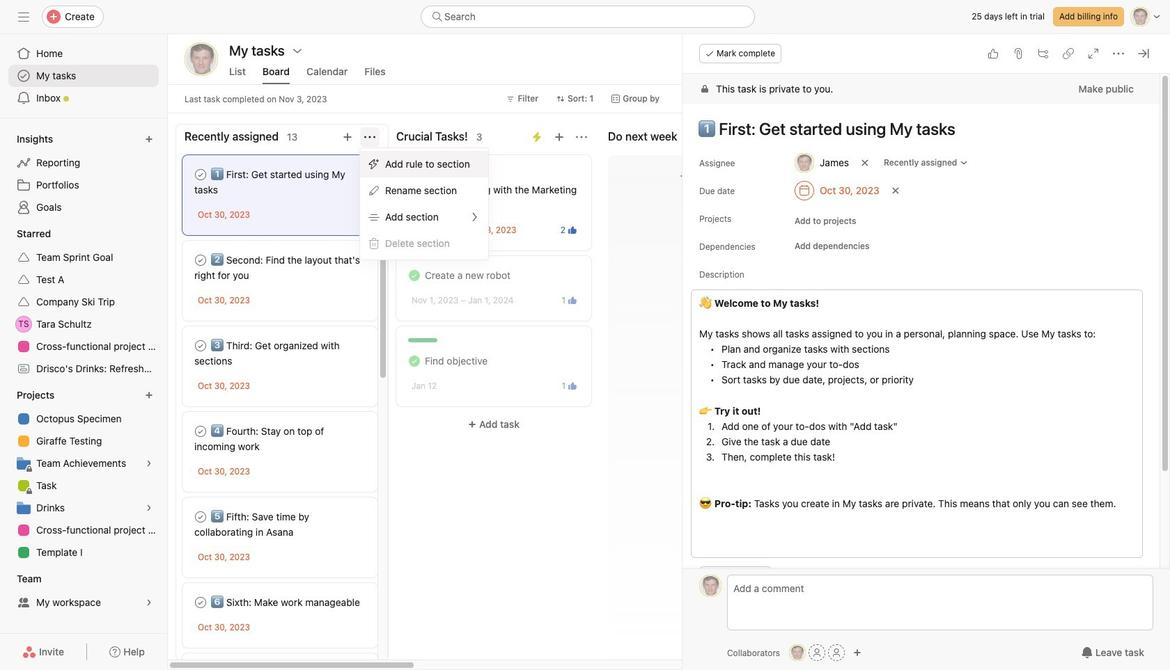 Task type: describe. For each thing, give the bounding box(es) containing it.
4 mark complete image from the top
[[192, 509, 209, 526]]

5 mark complete image from the top
[[192, 595, 209, 612]]

2 mark complete image from the top
[[192, 338, 209, 355]]

see details, team achievements image
[[145, 460, 153, 468]]

2 completed checkbox from the top
[[406, 353, 423, 370]]

copy task link image
[[1063, 48, 1074, 59]]

4 mark complete checkbox from the top
[[192, 595, 209, 612]]

see details, drinks image
[[145, 504, 153, 513]]

add or remove collaborators image
[[854, 649, 862, 658]]

1 mark complete image from the top
[[192, 252, 209, 269]]

rules for crucial tasks! image
[[532, 132, 543, 143]]

Task Name text field
[[690, 113, 1143, 145]]

insights element
[[0, 127, 167, 222]]

show options image
[[292, 45, 303, 56]]

1 1 like. you liked this task image from the top
[[569, 296, 577, 305]]

0 horizontal spatial mark complete image
[[192, 167, 209, 183]]

clear due date image
[[892, 187, 900, 195]]

1 menu item from the top
[[360, 151, 488, 178]]

description document
[[684, 295, 1143, 512]]

2 more section actions image from the left
[[576, 132, 587, 143]]

1 add task image from the left
[[342, 132, 353, 143]]

close details image
[[1139, 48, 1150, 59]]



Task type: locate. For each thing, give the bounding box(es) containing it.
2 add task image from the left
[[554, 132, 565, 143]]

1 horizontal spatial mark complete image
[[406, 182, 423, 199]]

0 horizontal spatial more section actions image
[[364, 132, 376, 143]]

full screen image
[[1088, 48, 1100, 59]]

global element
[[0, 34, 167, 118]]

new project or portfolio image
[[145, 392, 153, 400]]

1 like. you liked this task image
[[569, 296, 577, 305], [569, 382, 577, 391]]

Mark complete checkbox
[[192, 252, 209, 269], [192, 424, 209, 440], [192, 509, 209, 526], [192, 595, 209, 612]]

more section actions image
[[364, 132, 376, 143], [576, 132, 587, 143]]

1 more section actions image from the left
[[364, 132, 376, 143]]

0 horizontal spatial add task image
[[342, 132, 353, 143]]

main content
[[683, 74, 1160, 671]]

completed image
[[406, 268, 423, 284]]

starred element
[[0, 222, 167, 383]]

3 mark complete image from the top
[[192, 424, 209, 440]]

0 vertical spatial 1 like. you liked this task image
[[569, 296, 577, 305]]

2 mark complete checkbox from the top
[[192, 424, 209, 440]]

main content inside '1️⃣ first: get started using my tasks' dialog
[[683, 74, 1160, 671]]

1️⃣ first: get started using my tasks dialog
[[683, 34, 1171, 671]]

list box
[[421, 6, 755, 28]]

1 vertical spatial menu item
[[360, 231, 488, 257]]

2 likes. you liked this task image
[[569, 226, 577, 234]]

see details, my workspace image
[[145, 599, 153, 608]]

new insights image
[[145, 135, 153, 144]]

add subtask image
[[1038, 48, 1049, 59]]

0 vertical spatial menu item
[[360, 151, 488, 178]]

more actions for this task image
[[1113, 48, 1125, 59]]

3 mark complete checkbox from the top
[[192, 509, 209, 526]]

remove assignee image
[[861, 159, 870, 167]]

attachments: add a file to this task, 1️⃣ first: get started using my tasks image
[[1013, 48, 1024, 59]]

0 vertical spatial completed checkbox
[[406, 268, 423, 284]]

1 vertical spatial 1 like. you liked this task image
[[569, 382, 577, 391]]

1 horizontal spatial add task image
[[554, 132, 565, 143]]

completed image
[[406, 353, 423, 370]]

menu item
[[360, 151, 488, 178], [360, 231, 488, 257]]

1 horizontal spatial more section actions image
[[576, 132, 587, 143]]

projects element
[[0, 383, 167, 567]]

add task image
[[342, 132, 353, 143], [554, 132, 565, 143]]

hide sidebar image
[[18, 11, 29, 22]]

0 likes. click to like this task image
[[988, 48, 999, 59]]

Mark complete checkbox
[[192, 167, 209, 183], [406, 182, 423, 199], [192, 338, 209, 355]]

2 menu item from the top
[[360, 231, 488, 257]]

1 completed checkbox from the top
[[406, 268, 423, 284]]

teams element
[[0, 567, 167, 617]]

1 mark complete checkbox from the top
[[192, 252, 209, 269]]

mark complete image
[[192, 167, 209, 183], [406, 182, 423, 199]]

Completed checkbox
[[406, 268, 423, 284], [406, 353, 423, 370]]

1 vertical spatial completed checkbox
[[406, 353, 423, 370]]

mark complete image
[[192, 252, 209, 269], [192, 338, 209, 355], [192, 424, 209, 440], [192, 509, 209, 526], [192, 595, 209, 612]]

2 1 like. you liked this task image from the top
[[569, 382, 577, 391]]



Task type: vqa. For each thing, say whether or not it's contained in the screenshot.
1 like. You liked this task ICON to the bottom
yes



